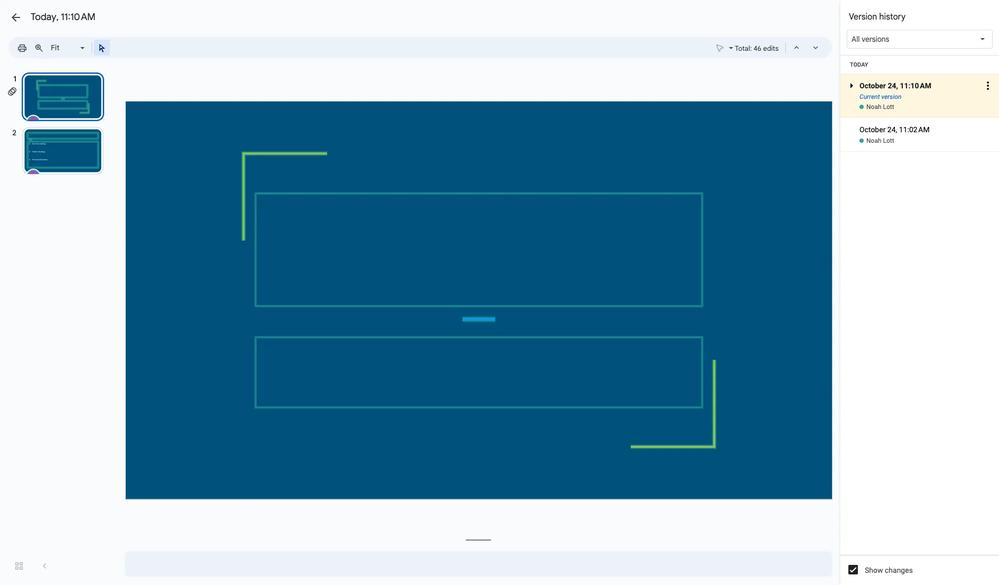 Task type: describe. For each thing, give the bounding box(es) containing it.
46
[[754, 44, 762, 53]]

total: 46 edits
[[736, 44, 779, 53]]

1 lott from the top
[[884, 103, 895, 111]]

Name this version text field
[[859, 79, 981, 93]]

show
[[865, 566, 884, 575]]

1 noah from the top
[[867, 103, 882, 111]]

today,
[[31, 11, 59, 23]]

version history
[[850, 12, 906, 22]]

edits
[[764, 44, 779, 53]]

version history section
[[841, 0, 1000, 585]]

history
[[880, 12, 906, 22]]

all versions
[[852, 34, 890, 44]]

today heading
[[841, 56, 1000, 74]]

current version
[[860, 93, 902, 101]]

Zoom field
[[48, 40, 89, 56]]

total:
[[736, 44, 752, 53]]

menu bar banner
[[0, 0, 1000, 63]]

all versions option
[[852, 34, 890, 44]]

2 lott from the top
[[884, 137, 895, 144]]

version
[[850, 12, 878, 22]]

main toolbar
[[13, 40, 111, 56]]

current version cell
[[841, 67, 1000, 117]]



Task type: vqa. For each thing, say whether or not it's contained in the screenshot.
"11:10 AM"
yes



Task type: locate. For each thing, give the bounding box(es) containing it.
noah lott
[[867, 103, 895, 111], [867, 137, 895, 144]]

today, 11:10 am
[[31, 11, 96, 23]]

today
[[851, 61, 869, 68]]

navigation inside today, 11:10 am application
[[0, 62, 116, 585]]

row group containing current version
[[841, 56, 1000, 152]]

0 vertical spatial lott
[[884, 103, 895, 111]]

Zoom text field
[[49, 40, 79, 55]]

mode and view toolbar
[[712, 37, 826, 58]]

today, 11:10 am application
[[0, 0, 1000, 585]]

1 vertical spatial noah lott
[[867, 137, 895, 144]]

all
[[852, 34, 861, 44]]

2 noah lott from the top
[[867, 137, 895, 144]]

changes
[[886, 566, 914, 575]]

2 noah from the top
[[867, 137, 882, 144]]

row group inside today, 11:10 am application
[[841, 56, 1000, 152]]

total: 46 edits heading
[[736, 42, 779, 55]]

current
[[860, 93, 881, 101]]

0 vertical spatial noah lott
[[867, 103, 895, 111]]

versions
[[862, 34, 890, 44]]

expand detailed versions image
[[846, 79, 859, 117]]

1 noah lott from the top
[[867, 103, 895, 111]]

show changes
[[865, 566, 914, 575]]

more actions image
[[982, 67, 995, 105]]

1 vertical spatial noah
[[867, 137, 882, 144]]

11:10 am
[[61, 11, 96, 23]]

lott
[[884, 103, 895, 111], [884, 137, 895, 144]]

version
[[882, 93, 902, 101]]

row group
[[841, 56, 1000, 152]]

0 vertical spatial noah
[[867, 103, 882, 111]]

Show changes checkbox
[[849, 565, 859, 575]]

1 vertical spatial lott
[[884, 137, 895, 144]]

noah
[[867, 103, 882, 111], [867, 137, 882, 144]]

navigation
[[0, 62, 116, 585]]

cell
[[841, 118, 1000, 136]]



